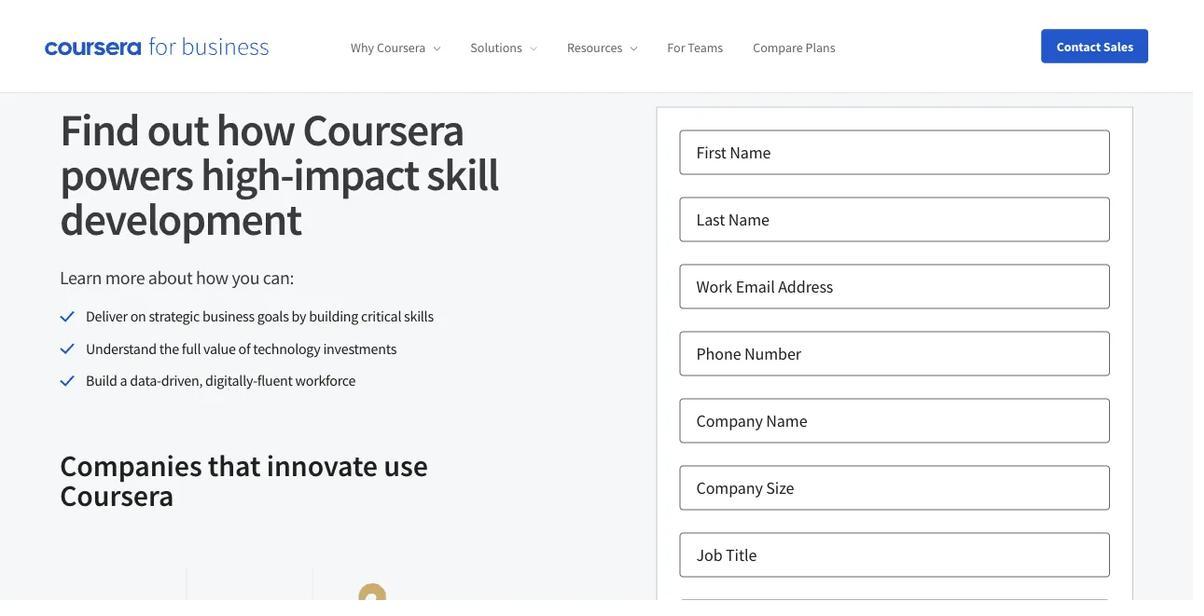 Task type: locate. For each thing, give the bounding box(es) containing it.
work email address
[[696, 277, 833, 298]]

company down phone
[[696, 411, 763, 432]]

1 vertical spatial coursera
[[302, 102, 464, 158]]

companies
[[60, 448, 202, 485]]

company name
[[696, 411, 807, 432]]

2 vertical spatial coursera
[[60, 478, 174, 515]]

last
[[696, 209, 725, 230]]

workforce
[[295, 372, 356, 391]]

First Name text field
[[680, 131, 1110, 175]]

skill
[[426, 146, 498, 202]]

plans
[[805, 39, 835, 56]]

contact sales button
[[1042, 29, 1148, 63]]

how right "out"
[[216, 102, 295, 158]]

reliance logo image
[[335, 584, 416, 602]]

2 vertical spatial name
[[766, 411, 807, 432]]

can:
[[263, 266, 294, 290]]

0 vertical spatial how
[[216, 102, 295, 158]]

building
[[309, 308, 358, 326]]

how left you
[[196, 266, 228, 290]]

how
[[216, 102, 295, 158], [196, 266, 228, 290]]

size
[[766, 478, 794, 499]]

data-
[[130, 372, 161, 391]]

find out how coursera powers high-impact skill development
[[60, 102, 498, 247]]

business
[[202, 308, 255, 326]]

company left size
[[696, 478, 763, 499]]

for
[[667, 39, 685, 56]]

name up size
[[766, 411, 807, 432]]

Company Name text field
[[680, 399, 1110, 444]]

1 company from the top
[[696, 411, 763, 432]]

Phone Number telephone field
[[680, 332, 1110, 377]]

impact
[[293, 146, 419, 202]]

teams
[[688, 39, 723, 56]]

resources link
[[567, 39, 637, 56]]

how inside find out how coursera powers high-impact skill development
[[216, 102, 295, 158]]

name
[[730, 142, 771, 163], [728, 209, 769, 230], [766, 411, 807, 432]]

Last Name text field
[[680, 198, 1110, 242]]

0 vertical spatial company
[[696, 411, 763, 432]]

why coursera link
[[351, 39, 441, 56]]

company
[[696, 411, 763, 432], [696, 478, 763, 499]]

coursera for business image
[[45, 37, 269, 56]]

1 vertical spatial company
[[696, 478, 763, 499]]

phone number
[[696, 344, 801, 365]]

0 vertical spatial name
[[730, 142, 771, 163]]

name for last name
[[728, 209, 769, 230]]

compare plans link
[[753, 39, 835, 56]]

the
[[159, 340, 179, 359]]

innovate
[[267, 448, 378, 485]]

2 company from the top
[[696, 478, 763, 499]]

job title
[[696, 545, 757, 566]]

work
[[696, 277, 732, 298]]

name right first
[[730, 142, 771, 163]]

powers
[[60, 146, 193, 202]]

deliver
[[86, 308, 128, 326]]

coursera
[[377, 39, 426, 56], [302, 102, 464, 158], [60, 478, 174, 515]]

technology
[[253, 340, 320, 359]]

why coursera
[[351, 39, 426, 56]]

find
[[60, 102, 139, 158]]

solutions
[[470, 39, 522, 56]]

name right last
[[728, 209, 769, 230]]

driven,
[[161, 372, 203, 391]]

first
[[696, 142, 726, 163]]

company for company size
[[696, 478, 763, 499]]

resources
[[567, 39, 622, 56]]

1 vertical spatial name
[[728, 209, 769, 230]]

on
[[130, 308, 146, 326]]



Task type: describe. For each thing, give the bounding box(es) containing it.
name for first name
[[730, 142, 771, 163]]

job
[[696, 545, 722, 566]]

more
[[105, 266, 145, 290]]

sales
[[1103, 38, 1133, 55]]

understand
[[86, 340, 156, 359]]

development
[[60, 191, 301, 247]]

contact sales
[[1057, 38, 1133, 55]]

last name
[[696, 209, 769, 230]]

coursera inside find out how coursera powers high-impact skill development
[[302, 102, 464, 158]]

0 vertical spatial coursera
[[377, 39, 426, 56]]

compare
[[753, 39, 803, 56]]

compare plans
[[753, 39, 835, 56]]

company for company name
[[696, 411, 763, 432]]

solutions link
[[470, 39, 537, 56]]

company size
[[696, 478, 794, 499]]

strategic
[[149, 308, 200, 326]]

1 vertical spatial how
[[196, 266, 228, 290]]

of
[[238, 340, 250, 359]]

about
[[148, 266, 193, 290]]

contact
[[1057, 38, 1101, 55]]

deliver on strategic business goals by building critical skills
[[86, 308, 434, 326]]

skills
[[404, 308, 434, 326]]

goals
[[257, 308, 289, 326]]

first name
[[696, 142, 771, 163]]

for teams link
[[667, 39, 723, 56]]

for teams
[[667, 39, 723, 56]]

build
[[86, 372, 117, 391]]

Work Email Address email field
[[680, 265, 1110, 310]]

email
[[736, 277, 775, 298]]

number
[[744, 344, 801, 365]]

phone
[[696, 344, 741, 365]]

full
[[182, 340, 201, 359]]

understand the full value of technology investments
[[86, 340, 397, 359]]

that
[[208, 448, 261, 485]]

digitally-
[[205, 372, 257, 391]]

address
[[778, 277, 833, 298]]

high-
[[200, 146, 293, 202]]

a
[[120, 372, 127, 391]]

you
[[232, 266, 259, 290]]

investments
[[323, 340, 397, 359]]

use
[[384, 448, 428, 485]]

why
[[351, 39, 374, 56]]

companies that innovate use coursera
[[60, 448, 428, 515]]

coursera inside companies that innovate use coursera
[[60, 478, 174, 515]]

fluent
[[257, 372, 293, 391]]

by
[[291, 308, 306, 326]]

name for company name
[[766, 411, 807, 432]]

learn
[[60, 266, 102, 290]]

build a data-driven, digitally-fluent workforce
[[86, 372, 356, 391]]

critical
[[361, 308, 401, 326]]

value
[[203, 340, 236, 359]]

out
[[147, 102, 208, 158]]

learn more about how you can:
[[60, 266, 294, 290]]

Job Title text field
[[680, 534, 1110, 578]]

title
[[726, 545, 757, 566]]



Task type: vqa. For each thing, say whether or not it's contained in the screenshot.
Johns Hopkins University image
no



